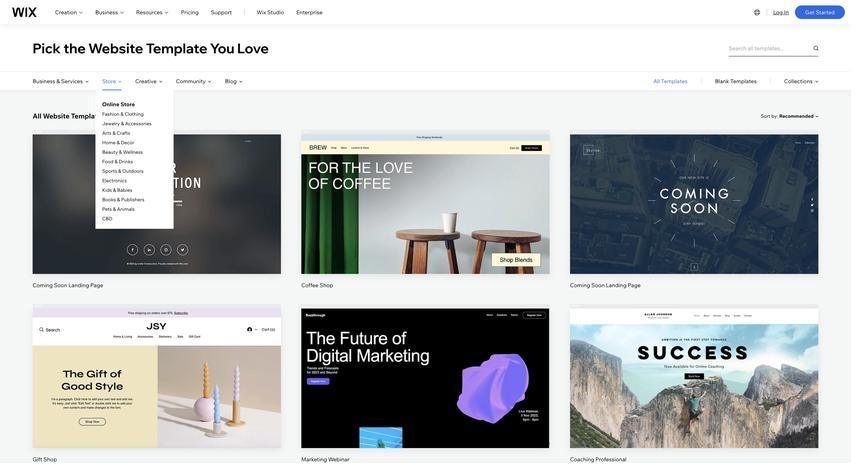 Task type: vqa. For each thing, say whether or not it's contained in the screenshot.
team,
no



Task type: describe. For each thing, give the bounding box(es) containing it.
collections
[[785, 78, 813, 85]]

landing for coming soon landing page group containing edit
[[606, 282, 627, 289]]

marketing
[[302, 457, 327, 464]]

animals
[[117, 206, 135, 213]]

electronics link
[[102, 178, 127, 184]]

coming soon landing page group containing coming soon landing page
[[33, 130, 281, 289]]

gift
[[33, 457, 42, 464]]

templates for all templates
[[662, 78, 688, 85]]

sort by:
[[761, 113, 779, 119]]

log in
[[774, 9, 790, 15]]

edit for coffee shop
[[421, 191, 431, 198]]

template
[[146, 40, 208, 57]]

pricing link
[[181, 8, 199, 16]]

jewelry & accessories link
[[102, 121, 152, 127]]

business & services
[[33, 78, 83, 85]]

business for business & services
[[33, 78, 55, 85]]

sports
[[102, 168, 117, 174]]

wix
[[257, 9, 266, 15]]

edit button for marketing webinar
[[410, 361, 442, 377]]

coming for coming soon landing page group containing edit
[[571, 282, 591, 289]]

pick the website template you love
[[33, 40, 269, 57]]

1 horizontal spatial website
[[88, 40, 143, 57]]

in
[[785, 9, 790, 15]]

1 all website templates - coming soon landing page image from the left
[[33, 135, 281, 274]]

wellness
[[123, 149, 143, 155]]

& down home & decor link
[[119, 149, 122, 155]]

outdoors
[[122, 168, 144, 174]]

0 horizontal spatial store
[[102, 78, 116, 85]]

pets & animals link
[[102, 206, 135, 213]]

publishers
[[121, 197, 144, 203]]

cbd link
[[102, 216, 112, 222]]

view button for coffee shop
[[410, 209, 442, 226]]

& down fashion & clothing link
[[121, 121, 124, 127]]

view for gift shop
[[151, 389, 163, 395]]

all website templates - gift shop image
[[33, 309, 281, 449]]

log
[[774, 9, 784, 15]]

creative
[[135, 78, 157, 85]]

beauty & wellness link
[[102, 149, 143, 155]]

coffee
[[302, 282, 319, 289]]

support link
[[211, 8, 232, 16]]

resources button
[[136, 8, 169, 16]]

landing for coming soon landing page group containing coming soon landing page
[[68, 282, 89, 289]]

all website templates - coffee shop image
[[302, 135, 550, 274]]

coming soon landing page group containing edit
[[571, 130, 819, 289]]

edit for coaching professional
[[690, 365, 700, 372]]

all website templates - coaching professional image
[[571, 309, 819, 449]]

resources
[[136, 9, 163, 15]]

1 coming soon landing page from the left
[[33, 282, 103, 289]]

cbd
[[102, 216, 112, 222]]

view button for coming soon landing page
[[679, 209, 711, 226]]

services
[[61, 78, 83, 85]]

coaching professional group
[[571, 304, 819, 464]]

home & decor link
[[102, 140, 134, 146]]

& left decor
[[117, 140, 120, 146]]

all templates link
[[654, 72, 688, 90]]

wix studio
[[257, 9, 284, 15]]

wix studio link
[[257, 8, 284, 16]]

edit button for coaching professional
[[679, 361, 711, 377]]

2 coming soon landing page from the left
[[571, 282, 641, 289]]

all for all website templates
[[33, 112, 41, 120]]

food
[[102, 159, 114, 165]]

food & drinks link
[[102, 159, 133, 165]]

gift shop group
[[33, 304, 281, 464]]

edit for marketing webinar
[[421, 365, 431, 372]]

0 horizontal spatial website
[[43, 112, 70, 120]]

coffee shop group
[[302, 130, 550, 289]]

& right books on the top left of the page
[[117, 197, 120, 203]]

& right kids at left top
[[113, 187, 116, 193]]

get
[[806, 9, 815, 15]]

blank templates
[[716, 78, 757, 85]]

pricing
[[181, 9, 199, 15]]

fashion & clothing link
[[102, 111, 144, 117]]

business button
[[95, 8, 124, 16]]

edit for coming soon landing page
[[690, 191, 700, 198]]

language selector, english selected image
[[754, 8, 762, 16]]

& left services
[[56, 78, 60, 85]]

you
[[210, 40, 235, 57]]

templates for blank templates
[[731, 78, 757, 85]]

creation button
[[55, 8, 83, 16]]

books
[[102, 197, 116, 203]]

decor
[[121, 140, 134, 146]]

webinar
[[329, 457, 350, 464]]

studio
[[268, 9, 284, 15]]

edit for gift shop
[[152, 365, 162, 372]]

& down online store link at the top left
[[121, 111, 124, 117]]

view for coffee shop
[[420, 214, 432, 221]]

crafts
[[117, 130, 130, 136]]

all for all templates
[[654, 78, 661, 85]]

get started
[[806, 9, 836, 15]]

Search search field
[[729, 40, 819, 56]]

pick
[[33, 40, 61, 57]]

online store link
[[102, 100, 135, 108]]

& right pets
[[113, 206, 116, 213]]

soon for coming soon landing page group containing coming soon landing page
[[54, 282, 67, 289]]



Task type: locate. For each thing, give the bounding box(es) containing it.
1 horizontal spatial business
[[95, 9, 118, 15]]

0 horizontal spatial business
[[33, 78, 55, 85]]

arts
[[102, 130, 112, 136]]

2 coming soon landing page group from the left
[[571, 130, 819, 289]]

view for coming soon landing page
[[689, 214, 701, 221]]

0 vertical spatial shop
[[320, 282, 333, 289]]

get started link
[[796, 5, 846, 19]]

edit button inside coaching professional group
[[679, 361, 711, 377]]

edit button inside 'marketing webinar' 'group'
[[410, 361, 442, 377]]

kids & babies link
[[102, 187, 132, 193]]

enterprise link
[[297, 8, 323, 16]]

0 vertical spatial business
[[95, 9, 118, 15]]

0 vertical spatial website
[[88, 40, 143, 57]]

2 soon from the left
[[592, 282, 605, 289]]

view inside coming soon landing page group
[[689, 214, 701, 221]]

coming soon landing page group
[[33, 130, 281, 289], [571, 130, 819, 289]]

community
[[176, 78, 206, 85]]

2 horizontal spatial templates
[[731, 78, 757, 85]]

coming soon landing page
[[33, 282, 103, 289], [571, 282, 641, 289]]

0 horizontal spatial landing
[[68, 282, 89, 289]]

beauty
[[102, 149, 118, 155]]

by:
[[772, 113, 779, 119]]

view for coaching professional
[[689, 389, 701, 395]]

1 horizontal spatial shop
[[320, 282, 333, 289]]

view button inside coaching professional group
[[679, 384, 711, 400]]

professional
[[596, 457, 627, 464]]

edit inside "coffee shop" group
[[421, 191, 431, 198]]

page for coming soon landing page group containing edit
[[628, 282, 641, 289]]

0 vertical spatial store
[[102, 78, 116, 85]]

view inside gift shop group
[[151, 389, 163, 395]]

edit inside 'marketing webinar' 'group'
[[421, 365, 431, 372]]

business inside business popup button
[[95, 9, 118, 15]]

0 horizontal spatial page
[[90, 282, 103, 289]]

0 horizontal spatial all
[[33, 112, 41, 120]]

soon
[[54, 282, 67, 289], [592, 282, 605, 289]]

edit button for coming soon landing page
[[679, 186, 711, 203]]

shop
[[320, 282, 333, 289], [43, 457, 57, 464]]

babies
[[117, 187, 132, 193]]

edit inside gift shop group
[[152, 365, 162, 372]]

1 coming from the left
[[33, 282, 53, 289]]

view button for gift shop
[[141, 384, 173, 400]]

page for coming soon landing page group containing coming soon landing page
[[90, 282, 103, 289]]

1 horizontal spatial templates
[[662, 78, 688, 85]]

1 landing from the left
[[68, 282, 89, 289]]

& down food & drinks link
[[118, 168, 121, 174]]

view button inside gift shop group
[[141, 384, 173, 400]]

shop for coffee shop
[[320, 282, 333, 289]]

0 horizontal spatial soon
[[54, 282, 67, 289]]

2 all website templates - coming soon landing page image from the left
[[571, 135, 819, 274]]

store inside online store fashion & clothing jewelry & accessories arts & crafts home & decor beauty & wellness food & drinks sports & outdoors electronics kids & babies books & publishers pets & animals cbd
[[121, 101, 135, 108]]

support
[[211, 9, 232, 15]]

1 horizontal spatial landing
[[606, 282, 627, 289]]

jewelry
[[102, 121, 120, 127]]

coming for coming soon landing page group containing coming soon landing page
[[33, 282, 53, 289]]

arts & crafts link
[[102, 130, 130, 136]]

1 horizontal spatial coming soon landing page
[[571, 282, 641, 289]]

2 page from the left
[[628, 282, 641, 289]]

generic categories element
[[654, 72, 819, 90]]

fashion
[[102, 111, 120, 117]]

& right food
[[115, 159, 118, 165]]

business
[[95, 9, 118, 15], [33, 78, 55, 85]]

1 vertical spatial store
[[121, 101, 135, 108]]

view inside coaching professional group
[[689, 389, 701, 395]]

soon for coming soon landing page group containing edit
[[592, 282, 605, 289]]

coffee shop
[[302, 282, 333, 289]]

edit button inside "coffee shop" group
[[410, 186, 442, 203]]

gift shop
[[33, 457, 57, 464]]

1 horizontal spatial all
[[654, 78, 661, 85]]

recommended
[[780, 113, 814, 119]]

online store fashion & clothing jewelry & accessories arts & crafts home & decor beauty & wellness food & drinks sports & outdoors electronics kids & babies books & publishers pets & animals cbd
[[102, 101, 152, 222]]

view
[[420, 214, 432, 221], [689, 214, 701, 221], [151, 389, 163, 395], [689, 389, 701, 395]]

page
[[90, 282, 103, 289], [628, 282, 641, 289]]

all inside all templates link
[[654, 78, 661, 85]]

pets
[[102, 206, 112, 213]]

view inside "coffee shop" group
[[420, 214, 432, 221]]

kids
[[102, 187, 112, 193]]

sort
[[761, 113, 771, 119]]

coaching professional
[[571, 457, 627, 464]]

1 vertical spatial website
[[43, 112, 70, 120]]

electronics
[[102, 178, 127, 184]]

categories. use the left and right arrow keys to navigate the menu element
[[0, 72, 852, 229]]

1 horizontal spatial page
[[628, 282, 641, 289]]

0 horizontal spatial coming soon landing page group
[[33, 130, 281, 289]]

0 horizontal spatial all website templates - coming soon landing page image
[[33, 135, 281, 274]]

creation
[[55, 9, 77, 15]]

sports & outdoors link
[[102, 168, 144, 174]]

None search field
[[729, 40, 819, 56]]

marketing webinar group
[[302, 304, 550, 464]]

1 vertical spatial all
[[33, 112, 41, 120]]

edit
[[421, 191, 431, 198], [690, 191, 700, 198], [152, 365, 162, 372], [421, 365, 431, 372], [690, 365, 700, 372]]

categories by subject element
[[33, 72, 243, 229]]

store up online
[[102, 78, 116, 85]]

2 landing from the left
[[606, 282, 627, 289]]

1 horizontal spatial coming
[[571, 282, 591, 289]]

1 coming soon landing page group from the left
[[33, 130, 281, 289]]

edit button inside coming soon landing page group
[[679, 186, 711, 203]]

1 horizontal spatial store
[[121, 101, 135, 108]]

business inside categories by subject element
[[33, 78, 55, 85]]

shop right gift
[[43, 457, 57, 464]]

blank
[[716, 78, 730, 85]]

website
[[88, 40, 143, 57], [43, 112, 70, 120]]

shop for gift shop
[[43, 457, 57, 464]]

edit button inside gift shop group
[[141, 361, 173, 377]]

edit inside coming soon landing page group
[[690, 191, 700, 198]]

started
[[816, 9, 836, 15]]

all website templates
[[33, 112, 105, 120]]

edit inside coaching professional group
[[690, 365, 700, 372]]

1 soon from the left
[[54, 282, 67, 289]]

view button inside coming soon landing page group
[[679, 209, 711, 226]]

online
[[102, 101, 119, 108]]

shop right coffee
[[320, 282, 333, 289]]

0 horizontal spatial coming
[[33, 282, 53, 289]]

blank templates link
[[716, 72, 757, 90]]

love
[[237, 40, 269, 57]]

& right arts
[[113, 130, 116, 136]]

store
[[102, 78, 116, 85], [121, 101, 135, 108]]

the
[[64, 40, 86, 57]]

1 horizontal spatial coming soon landing page group
[[571, 130, 819, 289]]

view button
[[410, 209, 442, 226], [679, 209, 711, 226], [141, 384, 173, 400], [679, 384, 711, 400]]

log in link
[[774, 8, 790, 16]]

coming
[[33, 282, 53, 289], [571, 282, 591, 289]]

1 vertical spatial shop
[[43, 457, 57, 464]]

store up fashion & clothing link
[[121, 101, 135, 108]]

blog
[[225, 78, 237, 85]]

all templates
[[654, 78, 688, 85]]

1 horizontal spatial soon
[[592, 282, 605, 289]]

coaching
[[571, 457, 595, 464]]

1 page from the left
[[90, 282, 103, 289]]

business for business
[[95, 9, 118, 15]]

edit button for coffee shop
[[410, 186, 442, 203]]

edit button for gift shop
[[141, 361, 173, 377]]

edit button
[[410, 186, 442, 203], [679, 186, 711, 203], [141, 361, 173, 377], [410, 361, 442, 377], [679, 361, 711, 377]]

0 horizontal spatial shop
[[43, 457, 57, 464]]

marketing webinar
[[302, 457, 350, 464]]

all website templates - coming soon landing page image
[[33, 135, 281, 274], [571, 135, 819, 274]]

1 horizontal spatial all website templates - coming soon landing page image
[[571, 135, 819, 274]]

clothing
[[125, 111, 144, 117]]

drinks
[[119, 159, 133, 165]]

view button inside "coffee shop" group
[[410, 209, 442, 226]]

home
[[102, 140, 116, 146]]

2 coming from the left
[[571, 282, 591, 289]]

accessories
[[125, 121, 152, 127]]

all website templates - marketing webinar image
[[302, 309, 550, 449]]

0 vertical spatial all
[[654, 78, 661, 85]]

templates
[[662, 78, 688, 85], [731, 78, 757, 85], [71, 112, 105, 120]]

0 horizontal spatial coming soon landing page
[[33, 282, 103, 289]]

view button for coaching professional
[[679, 384, 711, 400]]

1 vertical spatial business
[[33, 78, 55, 85]]

&
[[56, 78, 60, 85], [121, 111, 124, 117], [121, 121, 124, 127], [113, 130, 116, 136], [117, 140, 120, 146], [119, 149, 122, 155], [115, 159, 118, 165], [118, 168, 121, 174], [113, 187, 116, 193], [117, 197, 120, 203], [113, 206, 116, 213]]

books & publishers link
[[102, 197, 144, 203]]

0 horizontal spatial templates
[[71, 112, 105, 120]]

enterprise
[[297, 9, 323, 15]]

landing
[[68, 282, 89, 289], [606, 282, 627, 289]]



